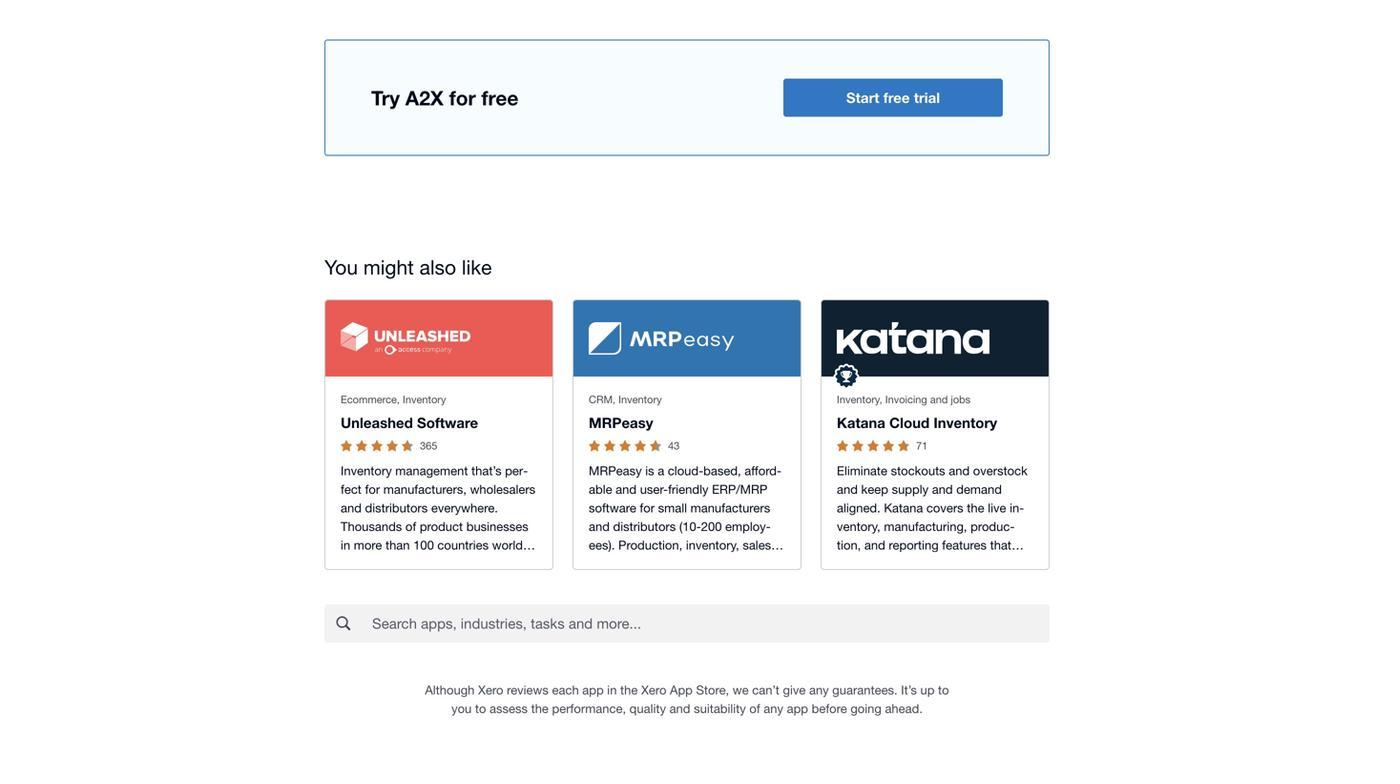 Task type: locate. For each thing, give the bounding box(es) containing it.
katana cloud inventory app logo image
[[837, 323, 989, 355]]

and left jobs
[[930, 394, 948, 406]]

rely
[[370, 557, 390, 572]]

overstock
[[973, 464, 1028, 479]]

in inside eliminate stockouts and overstock and keep supply and demand aligned. katana covers the live in ventory, manufacturing, produc tion, and reporting features that give businesses the knowledge they need to make the right decisions.
[[1010, 501, 1024, 516]]

distributors up thousands
[[365, 501, 428, 516]]

inventory down jobs
[[934, 415, 997, 432]]

of up 100
[[405, 520, 416, 534]]

we
[[733, 683, 749, 698]]

give inside eliminate stockouts and overstock and keep supply and demand aligned. katana covers the live in ventory, manufacturing, produc tion, and reporting features that give businesses the knowledge they need to make the right decisions.
[[837, 557, 860, 572]]

0 horizontal spatial distributors
[[365, 501, 428, 516]]

might
[[363, 256, 414, 279]]

1 vertical spatial mrpeasy
[[589, 464, 642, 479]]

free left trial
[[883, 89, 910, 106]]

inventory inside inventory, invoicing and jobs katana cloud inventory
[[934, 415, 997, 432]]

0 horizontal spatial to
[[475, 702, 486, 717]]

0 vertical spatial for
[[449, 86, 476, 110]]

reviews
[[507, 683, 549, 698]]

–
[[589, 575, 595, 590]]

invoicing
[[885, 394, 927, 406]]

inventory up mrpeasy link
[[618, 394, 662, 406]]

give right can't at bottom right
[[783, 683, 806, 698]]

xero up quality
[[641, 683, 666, 698]]

and up need
[[864, 538, 885, 553]]

for
[[449, 86, 476, 110], [365, 482, 380, 497], [640, 501, 655, 516]]

eliminate
[[837, 464, 887, 479]]

and up the interface.
[[715, 557, 736, 572]]

0 vertical spatial businesses
[[466, 520, 528, 534]]

businesses inside eliminate stockouts and overstock and keep supply and demand aligned. katana covers the live in ventory, manufacturing, produc tion, and reporting features that give businesses the knowledge they need to make the right decisions.
[[863, 557, 925, 572]]

management
[[395, 464, 468, 479]]

you might also like
[[324, 256, 492, 279]]

1 horizontal spatial for
[[449, 86, 476, 110]]

1 vertical spatial to
[[938, 683, 949, 698]]

0 vertical spatial give
[[837, 557, 860, 572]]

mrpeasy logo image
[[589, 323, 735, 355]]

0 horizontal spatial give
[[783, 683, 806, 698]]

1 horizontal spatial to
[[895, 575, 906, 590]]

businesses up 'world'
[[466, 520, 528, 534]]

2 vertical spatial to
[[475, 702, 486, 717]]

wholesalers
[[470, 482, 535, 497]]

to right need
[[895, 575, 906, 590]]

2 horizontal spatial to
[[938, 683, 949, 698]]

1 horizontal spatial businesses
[[863, 557, 925, 572]]

of down can't at bottom right
[[749, 702, 760, 717]]

mrpeasy left is
[[589, 464, 642, 479]]

in inside mrpeasy is a cloud-based, afford able and user-friendly erp/mrp software for small manufacturers and distributors (10-200 employ ees). production, inventory, sales, purchases, shop floor, and finance – all in one simple interface.
[[614, 575, 624, 590]]

inventory, invoicing and jobs katana cloud inventory
[[837, 394, 997, 432]]

1 vertical spatial for
[[365, 482, 380, 497]]

to right you
[[475, 702, 486, 717]]

ees).
[[589, 520, 771, 553]]

that's
[[471, 464, 502, 479]]

in right all
[[614, 575, 624, 590]]

businesses
[[466, 520, 528, 534], [863, 557, 925, 572]]

katana inside eliminate stockouts and overstock and keep supply and demand aligned. katana covers the live in ventory, manufacturing, produc tion, and reporting features that give businesses the knowledge they need to make the right decisions.
[[884, 501, 923, 516]]

any down can't at bottom right
[[764, 702, 783, 717]]

inventory inside crm, inventory mrpeasy
[[618, 394, 662, 406]]

0 horizontal spatial xero
[[478, 683, 503, 698]]

store,
[[696, 683, 729, 698]]

katana down inventory,
[[837, 415, 885, 432]]

in right 'live'
[[1010, 501, 1024, 516]]

0 horizontal spatial businesses
[[466, 520, 528, 534]]

1 vertical spatial any
[[764, 702, 783, 717]]

like
[[462, 256, 492, 279]]

give
[[837, 557, 860, 572], [783, 683, 806, 698]]

None search field
[[324, 605, 1050, 643]]

0 vertical spatial katana
[[837, 415, 885, 432]]

try a2x for free
[[371, 86, 519, 110]]

mrpeasy link
[[589, 415, 653, 432]]

ecommerce,
[[341, 394, 400, 406]]

unleashed down ecommerce,
[[341, 415, 413, 432]]

for down user-
[[640, 501, 655, 516]]

distributors up production,
[[613, 520, 676, 534]]

production,
[[618, 538, 682, 553]]

1 vertical spatial unleashed
[[411, 557, 470, 572]]

any up the before
[[809, 683, 829, 698]]

inventory,
[[686, 538, 739, 553]]

manufacturers,
[[383, 482, 467, 497]]

countries
[[437, 538, 489, 553]]

43
[[668, 440, 680, 452]]

free right a2x
[[481, 86, 519, 110]]

based,
[[703, 464, 741, 479]]

xero up assess
[[478, 683, 503, 698]]

in
[[1010, 501, 1024, 516], [341, 538, 350, 553], [614, 575, 624, 590], [607, 683, 617, 698]]

0 vertical spatial any
[[809, 683, 829, 698]]

1 vertical spatial katana
[[884, 501, 923, 516]]

supply
[[892, 482, 929, 497]]

inventory management that's per fect for manufacturers, wholesalers and distributors everywhere. thousands of product businesses in more than 100 countries world wide rely on unleashed every day.
[[341, 464, 535, 572]]

Search apps, industries, tasks and more... field
[[370, 606, 1049, 642]]

inventory up thousands
[[341, 464, 392, 479]]

0 vertical spatial unleashed
[[341, 415, 413, 432]]

businesses up need
[[863, 557, 925, 572]]

and up thousands
[[341, 501, 362, 516]]

ventory,
[[837, 501, 1024, 534]]

for right a2x
[[449, 86, 476, 110]]

software
[[589, 501, 636, 516]]

and up software in the left of the page
[[616, 482, 637, 497]]

1 horizontal spatial of
[[749, 702, 760, 717]]

katana cloud inventory link
[[837, 415, 997, 432]]

unleashed inside inventory management that's per fect for manufacturers, wholesalers and distributors everywhere. thousands of product businesses in more than 100 countries world wide rely on unleashed every day.
[[411, 557, 470, 572]]

in up performance,
[[607, 683, 617, 698]]

the up make
[[928, 557, 946, 572]]

give up the they
[[837, 557, 860, 572]]

2 mrpeasy from the top
[[589, 464, 642, 479]]

0 vertical spatial distributors
[[365, 501, 428, 516]]

manufacturers
[[690, 501, 770, 516]]

app up performance,
[[582, 683, 604, 698]]

and inside inventory management that's per fect for manufacturers, wholesalers and distributors everywhere. thousands of product businesses in more than 100 countries world wide rely on unleashed every day.
[[341, 501, 362, 516]]

1 horizontal spatial distributors
[[613, 520, 676, 534]]

unleashed software link
[[341, 415, 478, 432]]

is
[[645, 464, 654, 479]]

per
[[505, 464, 528, 479]]

quality
[[629, 702, 666, 717]]

2 vertical spatial for
[[640, 501, 655, 516]]

all
[[598, 575, 611, 590]]

1 vertical spatial businesses
[[863, 557, 925, 572]]

to right up at bottom
[[938, 683, 949, 698]]

inventory
[[403, 394, 446, 406], [618, 394, 662, 406], [934, 415, 997, 432], [341, 464, 392, 479]]

0 vertical spatial mrpeasy
[[589, 415, 653, 432]]

app left the before
[[787, 702, 808, 717]]

unleashed
[[341, 415, 413, 432], [411, 557, 470, 572]]

unleashed software logo image
[[341, 323, 470, 355]]

1 vertical spatial give
[[783, 683, 806, 698]]

1 mrpeasy from the top
[[589, 415, 653, 432]]

every
[[473, 557, 503, 572]]

more
[[354, 538, 382, 553]]

friendly
[[668, 482, 708, 497]]

0 horizontal spatial app
[[582, 683, 604, 698]]

katana down supply on the right bottom
[[884, 501, 923, 516]]

1 vertical spatial distributors
[[613, 520, 676, 534]]

0 vertical spatial of
[[405, 520, 416, 534]]

unleashed down 100
[[411, 557, 470, 572]]

1 horizontal spatial xero
[[641, 683, 666, 698]]

2 horizontal spatial for
[[640, 501, 655, 516]]

free
[[481, 86, 519, 110], [883, 89, 910, 106]]

eliminate stockouts and overstock and keep supply and demand aligned. katana covers the live in ventory, manufacturing, produc tion, and reporting features that give businesses the knowledge they need to make the right decisions.
[[837, 464, 1028, 609]]

assess
[[490, 702, 528, 717]]

featured app image
[[827, 358, 865, 396]]

of
[[405, 520, 416, 534], [749, 702, 760, 717]]

unleashed inside ecommerce, inventory unleashed software
[[341, 415, 413, 432]]

0 vertical spatial to
[[895, 575, 906, 590]]

distributors
[[365, 501, 428, 516], [613, 520, 676, 534]]

mrpeasy
[[589, 415, 653, 432], [589, 464, 642, 479]]

1 horizontal spatial give
[[837, 557, 860, 572]]

and up covers
[[932, 482, 953, 497]]

day.
[[507, 557, 529, 572]]

make
[[909, 575, 940, 590]]

and
[[930, 394, 948, 406], [949, 464, 970, 479], [616, 482, 637, 497], [837, 482, 858, 497], [932, 482, 953, 497], [341, 501, 362, 516], [589, 520, 610, 534], [864, 538, 885, 553], [715, 557, 736, 572], [669, 702, 690, 717]]

mrpeasy down crm,
[[589, 415, 653, 432]]

user-
[[640, 482, 668, 497]]

produc
[[971, 520, 1015, 534]]

give inside the although xero reviews each app in the xero app store, we can't give any guarantees. it's up to you to assess the performance, quality and suitability of any app before going ahead.
[[783, 683, 806, 698]]

businesses inside inventory management that's per fect for manufacturers, wholesalers and distributors everywhere. thousands of product businesses in more than 100 countries world wide rely on unleashed every day.
[[466, 520, 528, 534]]

in left more
[[341, 538, 350, 553]]

up
[[920, 683, 935, 698]]

1 horizontal spatial app
[[787, 702, 808, 717]]

in inside the although xero reviews each app in the xero app store, we can't give any guarantees. it's up to you to assess the performance, quality and suitability of any app before going ahead.
[[607, 683, 617, 698]]

0 horizontal spatial for
[[365, 482, 380, 497]]

need
[[864, 575, 892, 590]]

stockouts
[[891, 464, 945, 479]]

for up thousands
[[365, 482, 380, 497]]

1 vertical spatial of
[[749, 702, 760, 717]]

inventory up "unleashed software" link
[[403, 394, 446, 406]]

and up the demand
[[949, 464, 970, 479]]

for inside mrpeasy is a cloud-based, afford able and user-friendly erp/mrp software for small manufacturers and distributors (10-200 employ ees). production, inventory, sales, purchases, shop floor, and finance – all in one simple interface.
[[640, 501, 655, 516]]

able
[[589, 464, 782, 497]]

distributors inside inventory management that's per fect for manufacturers, wholesalers and distributors everywhere. thousands of product businesses in more than 100 countries world wide rely on unleashed every day.
[[365, 501, 428, 516]]

software
[[417, 415, 478, 432]]

0 horizontal spatial of
[[405, 520, 416, 534]]

and down app
[[669, 702, 690, 717]]

they
[[837, 575, 860, 590]]



Task type: vqa. For each thing, say whether or not it's contained in the screenshot.
TimeKeeper
no



Task type: describe. For each thing, give the bounding box(es) containing it.
simple
[[651, 575, 688, 590]]

can't
[[752, 683, 779, 698]]

1 horizontal spatial free
[[883, 89, 910, 106]]

start free trial
[[846, 89, 940, 106]]

fect
[[341, 464, 528, 497]]

0 horizontal spatial any
[[764, 702, 783, 717]]

start free trial link
[[783, 78, 1003, 117]]

thousands
[[341, 520, 402, 534]]

200
[[701, 520, 722, 534]]

inventory inside ecommerce, inventory unleashed software
[[403, 394, 446, 406]]

you
[[324, 256, 358, 279]]

(10-
[[679, 520, 701, 534]]

cloud-
[[668, 464, 703, 479]]

performance,
[[552, 702, 626, 717]]

1 xero from the left
[[478, 683, 503, 698]]

suitability
[[694, 702, 746, 717]]

2 xero from the left
[[641, 683, 666, 698]]

mrpeasy inside crm, inventory mrpeasy
[[589, 415, 653, 432]]

everywhere.
[[431, 501, 498, 516]]

right
[[964, 575, 989, 590]]

reporting
[[889, 538, 939, 553]]

aligned.
[[837, 501, 880, 516]]

erp/mrp
[[712, 482, 767, 497]]

365
[[420, 440, 437, 452]]

trial
[[914, 89, 940, 106]]

crm, inventory mrpeasy
[[589, 394, 662, 432]]

ahead.
[[885, 702, 923, 717]]

that
[[990, 538, 1011, 553]]

the down reviews
[[531, 702, 549, 717]]

mrpeasy inside mrpeasy is a cloud-based, afford able and user-friendly erp/mrp software for small manufacturers and distributors (10-200 employ ees). production, inventory, sales, purchases, shop floor, and finance – all in one simple interface.
[[589, 464, 642, 479]]

the up quality
[[620, 683, 638, 698]]

before
[[812, 702, 847, 717]]

decisions.
[[837, 594, 893, 609]]

tion,
[[837, 520, 1015, 553]]

inventory,
[[837, 394, 882, 406]]

the left right
[[943, 575, 961, 590]]

wide
[[341, 538, 528, 572]]

0 vertical spatial app
[[582, 683, 604, 698]]

than
[[385, 538, 410, 553]]

of inside the although xero reviews each app in the xero app store, we can't give any guarantees. it's up to you to assess the performance, quality and suitability of any app before going ahead.
[[749, 702, 760, 717]]

100
[[413, 538, 434, 553]]

the down the demand
[[967, 501, 984, 516]]

a2x
[[405, 86, 444, 110]]

sales,
[[743, 538, 775, 553]]

on
[[393, 557, 407, 572]]

app
[[670, 683, 693, 698]]

live
[[988, 501, 1006, 516]]

interface.
[[691, 575, 742, 590]]

to inside eliminate stockouts and overstock and keep supply and demand aligned. katana covers the live in ventory, manufacturing, produc tion, and reporting features that give businesses the knowledge they need to make the right decisions.
[[895, 575, 906, 590]]

and down software in the left of the page
[[589, 520, 610, 534]]

demand
[[956, 482, 1002, 497]]

it's
[[901, 683, 917, 698]]

71
[[916, 440, 928, 452]]

try
[[371, 86, 400, 110]]

you
[[451, 702, 472, 717]]

also
[[419, 256, 456, 279]]

although
[[425, 683, 475, 698]]

of inside inventory management that's per fect for manufacturers, wholesalers and distributors everywhere. thousands of product businesses in more than 100 countries world wide rely on unleashed every day.
[[405, 520, 416, 534]]

one
[[627, 575, 648, 590]]

world
[[492, 538, 528, 553]]

keep
[[861, 482, 888, 497]]

and inside the although xero reviews each app in the xero app store, we can't give any guarantees. it's up to you to assess the performance, quality and suitability of any app before going ahead.
[[669, 702, 690, 717]]

for inside inventory management that's per fect for manufacturers, wholesalers and distributors everywhere. thousands of product businesses in more than 100 countries world wide rely on unleashed every day.
[[365, 482, 380, 497]]

features
[[942, 538, 987, 553]]

ecommerce, inventory unleashed software
[[341, 394, 478, 432]]

1 horizontal spatial any
[[809, 683, 829, 698]]

shop
[[653, 557, 681, 572]]

afford
[[745, 464, 782, 479]]

and up aligned.
[[837, 482, 858, 497]]

small
[[658, 501, 687, 516]]

purchases,
[[589, 557, 650, 572]]

covers
[[926, 501, 963, 516]]

inventory inside inventory management that's per fect for manufacturers, wholesalers and distributors everywhere. thousands of product businesses in more than 100 countries world wide rely on unleashed every day.
[[341, 464, 392, 479]]

manufacturing,
[[884, 520, 967, 534]]

a
[[658, 464, 664, 479]]

although xero reviews each app in the xero app store, we can't give any guarantees. it's up to you to assess the performance, quality and suitability of any app before going ahead.
[[425, 683, 949, 717]]

start
[[846, 89, 879, 106]]

0 horizontal spatial free
[[481, 86, 519, 110]]

in inside inventory management that's per fect for manufacturers, wholesalers and distributors everywhere. thousands of product businesses in more than 100 countries world wide rely on unleashed every day.
[[341, 538, 350, 553]]

employ
[[725, 520, 771, 534]]

katana inside inventory, invoicing and jobs katana cloud inventory
[[837, 415, 885, 432]]

1 vertical spatial app
[[787, 702, 808, 717]]

crm,
[[589, 394, 616, 406]]

floor,
[[684, 557, 711, 572]]

cloud
[[889, 415, 930, 432]]

finance
[[739, 557, 779, 572]]

going
[[850, 702, 882, 717]]

each
[[552, 683, 579, 698]]

guarantees.
[[832, 683, 898, 698]]

knowledge
[[949, 557, 1010, 572]]

and inside inventory, invoicing and jobs katana cloud inventory
[[930, 394, 948, 406]]

product
[[420, 520, 463, 534]]

distributors inside mrpeasy is a cloud-based, afford able and user-friendly erp/mrp software for small manufacturers and distributors (10-200 employ ees). production, inventory, sales, purchases, shop floor, and finance – all in one simple interface.
[[613, 520, 676, 534]]



